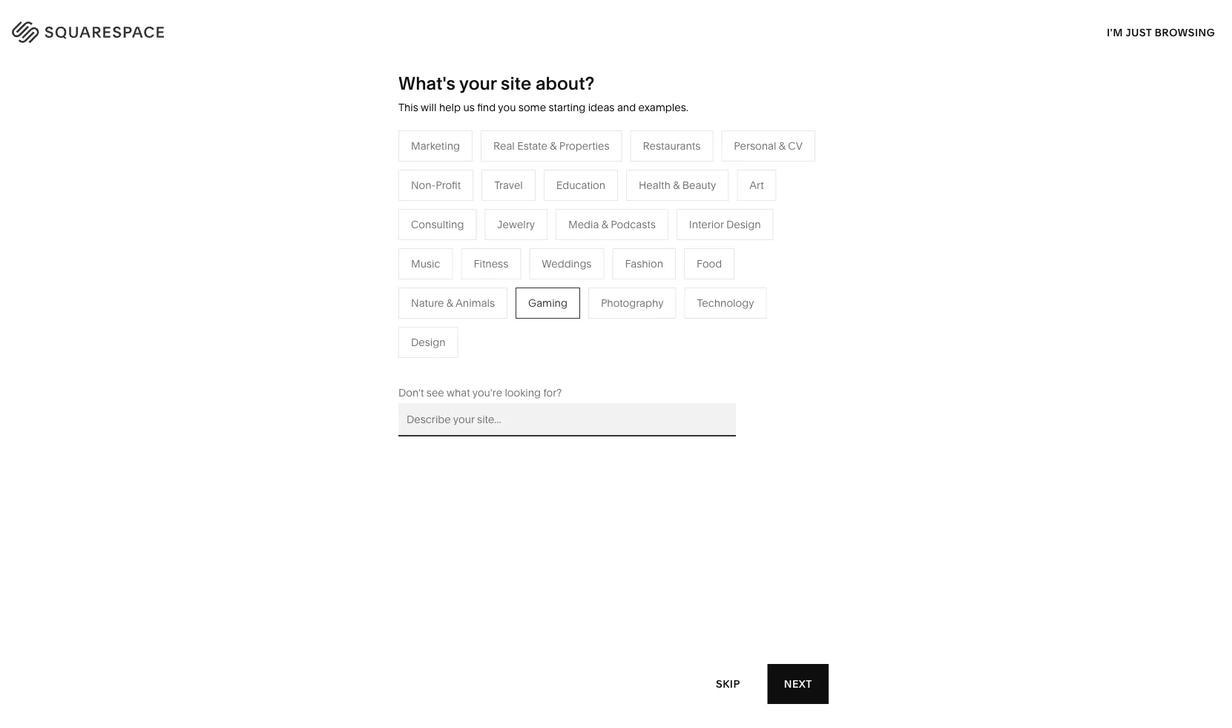 Task type: vqa. For each thing, say whether or not it's contained in the screenshot.
the marketing 'radio'
yes



Task type: locate. For each thing, give the bounding box(es) containing it.
Consulting radio
[[398, 209, 477, 240]]

media & podcasts up the media & podcasts link at the top of page
[[568, 218, 656, 231]]

Gaming radio
[[516, 288, 580, 319]]

media
[[568, 218, 599, 231], [529, 251, 560, 264]]

whether
[[810, 88, 858, 102]]

0 vertical spatial animals
[[730, 229, 770, 241]]

weddings up events 'link' at the top left of the page
[[542, 258, 592, 270]]

you left can
[[893, 102, 914, 117]]

a right need
[[916, 88, 923, 102]]

0 vertical spatial podcasts
[[611, 218, 656, 231]]

0 vertical spatial non-
[[411, 179, 436, 192]]

1 vertical spatial nature & animals
[[411, 297, 495, 310]]

what's
[[398, 72, 456, 94]]

real estate & properties down starting
[[493, 140, 610, 152]]

nature down "home"
[[686, 229, 719, 241]]

food
[[697, 258, 722, 270]]

nature & animals down home & decor link
[[686, 229, 770, 241]]

travel link
[[529, 207, 573, 219]]

non- up nature & animals radio
[[441, 273, 466, 286]]

restaurants down travel link
[[529, 229, 587, 241]]

& inside "radio"
[[550, 140, 557, 152]]

travel up the restaurants link
[[529, 207, 558, 219]]

1 horizontal spatial animals
[[730, 229, 770, 241]]

an
[[1026, 88, 1040, 102]]

0 horizontal spatial fitness
[[474, 258, 508, 270]]

estate
[[517, 140, 548, 152], [553, 318, 583, 330]]

1 vertical spatial design
[[411, 336, 446, 349]]

and right the ideas
[[617, 101, 636, 114]]

and inside whether you need a portfolio website, an online store, or a personal blog, you can use squarespace's customizable and responsive website templates to get started.
[[1127, 102, 1149, 117]]

1 vertical spatial media
[[529, 251, 560, 264]]

properties
[[559, 140, 610, 152], [595, 318, 645, 330]]

nature inside radio
[[411, 297, 444, 310]]

& inside radio
[[779, 140, 786, 152]]

1 horizontal spatial restaurants
[[643, 140, 701, 152]]

1 vertical spatial media & podcasts
[[529, 251, 617, 264]]

health & beauty
[[639, 179, 716, 192]]

0 horizontal spatial design
[[411, 336, 446, 349]]

technology
[[697, 297, 754, 310]]

you're
[[472, 387, 502, 399]]

0 horizontal spatial estate
[[517, 140, 548, 152]]

estate down weddings link
[[553, 318, 583, 330]]

1 vertical spatial estate
[[553, 318, 583, 330]]

decor
[[727, 207, 758, 219]]

1 horizontal spatial nature
[[686, 229, 719, 241]]

0 vertical spatial real estate & properties
[[493, 140, 610, 152]]

0 vertical spatial media & podcasts
[[568, 218, 656, 231]]

a
[[916, 88, 923, 102], [1130, 88, 1136, 102]]

podcasts
[[611, 218, 656, 231], [572, 251, 617, 264]]

0 vertical spatial real
[[493, 140, 515, 152]]

1 vertical spatial nature
[[411, 297, 444, 310]]

you inside what's your site about? this will help us find you some starting ideas and examples.
[[498, 101, 516, 114]]

media & podcasts inside option
[[568, 218, 656, 231]]

media inside option
[[568, 218, 599, 231]]

your
[[459, 72, 497, 94]]

non-profit
[[411, 179, 461, 192]]

0 vertical spatial nature & animals
[[686, 229, 770, 241]]

Technology radio
[[685, 288, 767, 319]]

Restaurants radio
[[630, 130, 713, 162]]

0 vertical spatial fashion
[[373, 207, 411, 219]]

don't
[[398, 387, 424, 399]]

Travel radio
[[482, 170, 536, 201]]

0 horizontal spatial restaurants
[[529, 229, 587, 241]]

0 horizontal spatial and
[[617, 101, 636, 114]]

0 horizontal spatial nature
[[411, 297, 444, 310]]

1 vertical spatial podcasts
[[572, 251, 617, 264]]

media & podcasts link
[[529, 251, 631, 264]]

business
[[401, 251, 445, 264]]

1 horizontal spatial media
[[568, 218, 599, 231]]

fitness up profits
[[474, 258, 508, 270]]

0 vertical spatial design
[[726, 218, 761, 231]]

see
[[427, 387, 444, 399]]

fashion up professional
[[373, 207, 411, 219]]

media up events
[[529, 251, 560, 264]]

Non-Profit radio
[[398, 170, 474, 201]]

1 vertical spatial non-
[[441, 273, 466, 286]]

design
[[726, 218, 761, 231], [411, 336, 446, 349]]

properties down photography
[[595, 318, 645, 330]]

0 vertical spatial estate
[[517, 140, 548, 152]]

what's your site about? this will help us find you some starting ideas and examples.
[[398, 72, 688, 114]]

estate down some
[[517, 140, 548, 152]]

travel inside travel radio
[[494, 179, 523, 192]]

1 vertical spatial animals
[[456, 297, 495, 310]]

community & non-profits link
[[373, 273, 511, 286]]

nature & animals
[[686, 229, 770, 241], [411, 297, 495, 310]]

podcasts inside option
[[611, 218, 656, 231]]

0 vertical spatial media
[[568, 218, 599, 231]]

lusaka element
[[443, 507, 785, 725]]

to
[[982, 116, 993, 131]]

non- up fashion "link"
[[411, 179, 436, 192]]

1 vertical spatial properties
[[595, 318, 645, 330]]

media & podcasts down the restaurants link
[[529, 251, 617, 264]]

1 vertical spatial restaurants
[[529, 229, 587, 241]]

0 horizontal spatial you
[[498, 101, 516, 114]]

ideas
[[588, 101, 615, 114]]

1 horizontal spatial and
[[1127, 102, 1149, 117]]

responsive
[[810, 116, 872, 131]]

customizable
[[1049, 102, 1125, 117]]

real estate & properties down weddings link
[[529, 318, 645, 330]]

gaming
[[528, 297, 568, 310]]

1 horizontal spatial real
[[529, 318, 551, 330]]

animals down profits
[[456, 297, 495, 310]]

you left need
[[861, 88, 881, 102]]

1 vertical spatial real
[[529, 318, 551, 330]]

1 horizontal spatial fashion
[[625, 258, 663, 270]]

0 vertical spatial travel
[[494, 179, 523, 192]]

podcasts down the restaurants link
[[572, 251, 617, 264]]

skip button
[[700, 664, 757, 705]]

restaurants
[[643, 140, 701, 152], [529, 229, 587, 241]]

non-
[[411, 179, 436, 192], [441, 273, 466, 286]]

next
[[784, 679, 813, 691]]

nature
[[686, 229, 719, 241], [411, 297, 444, 310]]

skip
[[716, 679, 740, 691]]

0 horizontal spatial a
[[916, 88, 923, 102]]

real
[[493, 140, 515, 152], [529, 318, 551, 330]]

1 horizontal spatial design
[[726, 218, 761, 231]]

help
[[439, 101, 461, 114]]

weddings link
[[529, 296, 594, 308]]

cv
[[788, 140, 803, 152]]

travel
[[494, 179, 523, 192], [529, 207, 558, 219]]

and
[[617, 101, 636, 114], [1127, 102, 1149, 117]]

weddings down events 'link' at the top left of the page
[[529, 296, 579, 308]]

& inside option
[[602, 218, 608, 231]]

1 horizontal spatial you
[[861, 88, 881, 102]]

media & podcasts
[[568, 218, 656, 231], [529, 251, 617, 264]]

fitness down "interior"
[[686, 251, 720, 264]]

real down gaming
[[529, 318, 551, 330]]

animals
[[730, 229, 770, 241], [456, 297, 495, 310]]

community & non-profits
[[373, 273, 496, 286]]

1 horizontal spatial non-
[[441, 273, 466, 286]]

1 horizontal spatial nature & animals
[[686, 229, 770, 241]]

0 horizontal spatial travel
[[494, 179, 523, 192]]

1 horizontal spatial a
[[1130, 88, 1136, 102]]

Marketing radio
[[398, 130, 473, 162]]

home & decor link
[[686, 207, 772, 219]]

what
[[447, 387, 470, 399]]

&
[[550, 140, 557, 152], [779, 140, 786, 152], [673, 179, 680, 192], [718, 207, 725, 219], [602, 218, 608, 231], [721, 229, 728, 241], [562, 251, 569, 264], [432, 273, 439, 286], [447, 297, 453, 310], [586, 318, 593, 330]]

0 horizontal spatial nature & animals
[[411, 297, 495, 310]]

animals down decor
[[730, 229, 770, 241]]

nature & animals down community & non-profits 'link'
[[411, 297, 495, 310]]

nature & animals link
[[686, 229, 785, 241]]

a right or on the top right of the page
[[1130, 88, 1136, 102]]

and right or on the top right of the page
[[1127, 102, 1149, 117]]

0 horizontal spatial non-
[[411, 179, 436, 192]]

professional services
[[373, 229, 476, 241]]

real estate & properties
[[493, 140, 610, 152], [529, 318, 645, 330]]

for?
[[544, 387, 562, 399]]

website,
[[976, 88, 1024, 102]]

fashion up photography radio
[[625, 258, 663, 270]]

0 vertical spatial weddings
[[542, 258, 592, 270]]

0 horizontal spatial animals
[[456, 297, 495, 310]]

fitness
[[686, 251, 720, 264], [474, 258, 508, 270]]

0 horizontal spatial fashion
[[373, 207, 411, 219]]

Personal & CV radio
[[721, 130, 815, 162]]

restaurants down examples.
[[643, 140, 701, 152]]

0 vertical spatial properties
[[559, 140, 610, 152]]

travel up jewelry
[[494, 179, 523, 192]]

nature & animals inside radio
[[411, 297, 495, 310]]

0 horizontal spatial real
[[493, 140, 515, 152]]

properties up education on the left of page
[[559, 140, 610, 152]]

you right find
[[498, 101, 516, 114]]

podcasts up fashion option at the top of page
[[611, 218, 656, 231]]

0 vertical spatial restaurants
[[643, 140, 701, 152]]

0 vertical spatial nature
[[686, 229, 719, 241]]

1 vertical spatial fashion
[[625, 258, 663, 270]]

Nature & Animals radio
[[398, 288, 508, 319]]

professional services link
[[373, 229, 491, 241]]

personal & cv
[[734, 140, 803, 152]]

nature up entertainment link
[[411, 297, 444, 310]]

media up the media & podcasts link at the top of page
[[568, 218, 599, 231]]

fashion
[[373, 207, 411, 219], [625, 258, 663, 270]]

personal
[[810, 102, 860, 117]]

1 horizontal spatial estate
[[553, 318, 583, 330]]

real up travel radio
[[493, 140, 515, 152]]

design inside design radio
[[411, 336, 446, 349]]

0 horizontal spatial media
[[529, 251, 560, 264]]

1 vertical spatial travel
[[529, 207, 558, 219]]



Task type: describe. For each thing, give the bounding box(es) containing it.
don't see what you're looking for?
[[398, 387, 562, 399]]

Design radio
[[398, 327, 458, 358]]

i'm just browsing link
[[1107, 12, 1215, 53]]

real inside "radio"
[[493, 140, 515, 152]]

Food radio
[[684, 248, 735, 280]]

fitness inside option
[[474, 258, 508, 270]]

music
[[411, 258, 440, 270]]

2 horizontal spatial you
[[893, 102, 914, 117]]

blog,
[[862, 102, 891, 117]]

Photography radio
[[588, 288, 676, 319]]

squarespace's
[[963, 102, 1046, 117]]

home & decor
[[686, 207, 758, 219]]

interior
[[689, 218, 724, 231]]

Media & Podcasts radio
[[556, 209, 668, 240]]

Don't see what you're looking for? field
[[398, 404, 736, 437]]

Fitness radio
[[461, 248, 521, 280]]

Jewelry radio
[[485, 209, 548, 240]]

profits
[[466, 273, 496, 286]]

profit
[[436, 179, 461, 192]]

need
[[884, 88, 913, 102]]

2 a from the left
[[1130, 88, 1136, 102]]

community
[[373, 273, 429, 286]]

health
[[639, 179, 671, 192]]

store,
[[1081, 88, 1113, 102]]

estate inside "radio"
[[517, 140, 548, 152]]

marketing
[[411, 140, 460, 152]]

will
[[421, 101, 437, 114]]

services
[[435, 229, 476, 241]]

1 vertical spatial weddings
[[529, 296, 579, 308]]

Fashion radio
[[613, 248, 676, 280]]

just
[[1126, 26, 1152, 39]]

i'm just browsing
[[1107, 26, 1215, 39]]

animals inside radio
[[456, 297, 495, 310]]

local business
[[373, 251, 445, 264]]

restaurants inside option
[[643, 140, 701, 152]]

squarespace logo image
[[30, 18, 194, 42]]

some
[[519, 101, 546, 114]]

whether you need a portfolio website, an online store, or a personal blog, you can use squarespace's customizable and responsive website templates to get started.
[[810, 88, 1149, 131]]

starting
[[549, 101, 586, 114]]

Art radio
[[737, 170, 777, 201]]

portfolio
[[925, 88, 974, 102]]

squarespace logo link
[[30, 18, 263, 42]]

real estate & properties link
[[529, 318, 660, 330]]

about?
[[536, 72, 595, 94]]

local
[[373, 251, 399, 264]]

personal
[[734, 140, 776, 152]]

website
[[875, 116, 919, 131]]

1 horizontal spatial fitness
[[686, 251, 720, 264]]

us
[[463, 101, 475, 114]]

next button
[[768, 665, 829, 705]]

design inside interior design radio
[[726, 218, 761, 231]]

site
[[501, 72, 532, 94]]

can
[[917, 102, 937, 117]]

fitness link
[[686, 251, 735, 264]]

1 vertical spatial real estate & properties
[[529, 318, 645, 330]]

lusaka image
[[443, 507, 785, 725]]

use
[[940, 102, 961, 117]]

i'm
[[1107, 26, 1123, 39]]

non- inside option
[[411, 179, 436, 192]]

Interior Design radio
[[677, 209, 774, 240]]

entertainment link
[[373, 318, 456, 330]]

photography
[[601, 297, 664, 310]]

home
[[686, 207, 716, 219]]

started.
[[1017, 116, 1061, 131]]

consulting
[[411, 218, 464, 231]]

weddings inside option
[[542, 258, 592, 270]]

Education radio
[[544, 170, 618, 201]]

Music radio
[[398, 248, 453, 280]]

find
[[477, 101, 496, 114]]

Real Estate & Properties radio
[[481, 130, 622, 162]]

jewelry
[[497, 218, 535, 231]]

1 a from the left
[[916, 88, 923, 102]]

or
[[1115, 88, 1127, 102]]

real estate & properties inside "radio"
[[493, 140, 610, 152]]

looking
[[505, 387, 541, 399]]

events
[[529, 273, 562, 286]]

restaurants link
[[529, 229, 602, 241]]

this
[[398, 101, 418, 114]]

entertainment
[[373, 318, 441, 330]]

interior design
[[689, 218, 761, 231]]

properties inside "radio"
[[559, 140, 610, 152]]

examples.
[[639, 101, 688, 114]]

online
[[1043, 88, 1078, 102]]

beauty
[[682, 179, 716, 192]]

and inside what's your site about? this will help us find you some starting ideas and examples.
[[617, 101, 636, 114]]

fashion link
[[373, 207, 426, 219]]

Health & Beauty radio
[[626, 170, 729, 201]]

browsing
[[1155, 26, 1215, 39]]

education
[[556, 179, 606, 192]]

professional
[[373, 229, 432, 241]]

events link
[[529, 273, 576, 286]]

get
[[996, 116, 1015, 131]]

templates
[[922, 116, 979, 131]]

local business link
[[373, 251, 460, 264]]

Weddings radio
[[529, 248, 604, 280]]

art
[[750, 179, 764, 192]]

fashion inside option
[[625, 258, 663, 270]]

1 horizontal spatial travel
[[529, 207, 558, 219]]



